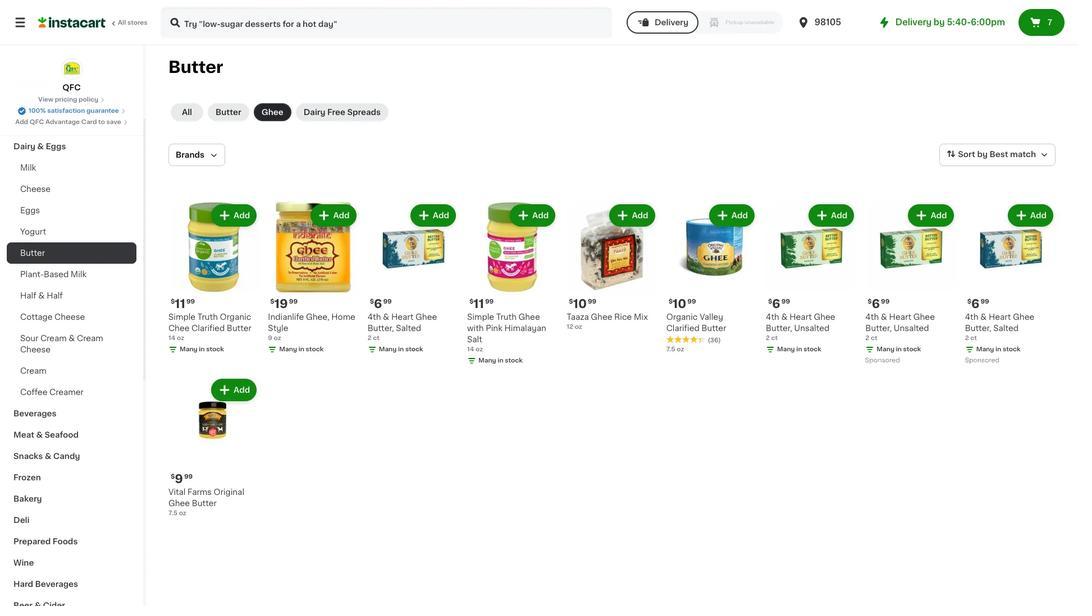 Task type: locate. For each thing, give the bounding box(es) containing it.
1 horizontal spatial simple
[[467, 314, 494, 321]]

6
[[773, 298, 781, 310], [872, 298, 880, 310], [374, 298, 382, 310], [972, 298, 980, 310]]

all left stores
[[118, 20, 126, 26]]

0 horizontal spatial sponsored badge image
[[866, 358, 900, 364]]

1 6 from the left
[[773, 298, 781, 310]]

1 horizontal spatial 9
[[268, 336, 272, 342]]

7 button
[[1019, 9, 1065, 36]]

4th
[[766, 314, 780, 321], [866, 314, 879, 321], [368, 314, 381, 322], [965, 314, 979, 322]]

4 butter, from the left
[[965, 325, 992, 333]]

0 vertical spatial dairy
[[304, 108, 326, 116]]

$
[[171, 299, 175, 305], [270, 299, 275, 305], [470, 299, 474, 305], [569, 299, 573, 305], [768, 299, 773, 305], [868, 299, 872, 305], [370, 299, 374, 305], [669, 299, 673, 305], [968, 299, 972, 305], [171, 474, 175, 480]]

vital farms original ghee butter 7.5 oz
[[169, 489, 244, 517]]

0 vertical spatial butter link
[[208, 103, 249, 121]]

1 truth from the left
[[198, 314, 218, 321]]

all stores
[[118, 20, 148, 26]]

1 horizontal spatial 10
[[673, 298, 687, 310]]

0 horizontal spatial 14
[[169, 336, 175, 342]]

match
[[1011, 151, 1036, 159]]

dairy free spreads link
[[296, 103, 389, 121]]

1 vertical spatial dairy
[[13, 143, 35, 151]]

ct
[[772, 336, 778, 342], [871, 336, 878, 342], [373, 336, 380, 342], [971, 336, 977, 342]]

1 $ 11 99 from the left
[[171, 298, 195, 310]]

half down plant-
[[20, 292, 36, 300]]

0 vertical spatial all
[[118, 20, 126, 26]]

1 horizontal spatial organic
[[667, 314, 698, 322]]

1 horizontal spatial 4th & heart ghee butter, unsalted 2 ct
[[866, 314, 935, 342]]

add for simple truth organic chee clarified butter
[[234, 212, 250, 220]]

$ 10 99 up organic valley clarified butter
[[669, 298, 696, 310]]

1 clarified from the left
[[192, 325, 225, 333]]

product group containing 19
[[268, 202, 359, 357]]

brands button
[[169, 144, 225, 166]]

1 vertical spatial by
[[978, 151, 988, 159]]

1 horizontal spatial clarified
[[667, 325, 700, 333]]

0 horizontal spatial delivery
[[655, 19, 689, 26]]

$ 11 99 up the with
[[470, 298, 494, 310]]

0 horizontal spatial 4th & heart ghee butter, unsalted 2 ct
[[766, 314, 836, 342]]

cream down cottage cheese link
[[77, 335, 103, 343]]

qfc link
[[61, 58, 82, 93]]

1 horizontal spatial 7.5
[[667, 347, 676, 353]]

butter down farms
[[192, 500, 217, 508]]

$ 6 99
[[768, 298, 790, 310], [868, 298, 890, 310], [370, 298, 392, 310], [968, 298, 990, 310]]

14 down 'chee'
[[169, 336, 175, 342]]

dairy left free
[[304, 108, 326, 116]]

sponsored badge image
[[866, 358, 900, 364], [965, 358, 999, 364]]

1 horizontal spatial eggs
[[46, 143, 66, 151]]

half & half link
[[7, 285, 137, 307]]

cottage cheese
[[20, 313, 85, 321]]

3 $ 6 99 from the left
[[370, 298, 392, 310]]

1 horizontal spatial 11
[[474, 298, 484, 310]]

wine
[[13, 559, 34, 567]]

0 horizontal spatial salted
[[396, 325, 421, 333]]

98105
[[815, 18, 842, 26]]

$ 11 99 up 'chee'
[[171, 298, 195, 310]]

1 vertical spatial 9
[[175, 473, 183, 485]]

2 11 from the left
[[474, 298, 484, 310]]

butter inside organic valley clarified butter
[[702, 325, 727, 333]]

oz inside simple truth organic chee clarified butter 14 oz
[[177, 336, 184, 342]]

1 vertical spatial cheese
[[55, 313, 85, 321]]

wine link
[[7, 553, 137, 574]]

oz down salt
[[476, 347, 483, 353]]

beverages down coffee
[[13, 410, 56, 418]]

2 clarified from the left
[[667, 325, 700, 333]]

organic
[[220, 314, 251, 321], [667, 314, 698, 322]]

1 4th & heart ghee butter, salted 2 ct from the left
[[368, 314, 437, 342]]

sort by
[[958, 151, 988, 159]]

many for add button for 4th & heart ghee butter, unsalted
[[777, 347, 795, 353]]

99 for add button related to simple truth ghee with pink himalayan salt
[[485, 299, 494, 305]]

butter link up the based
[[7, 243, 137, 264]]

0 horizontal spatial truth
[[198, 314, 218, 321]]

99 for 4th & heart ghee butter, salted add button
[[383, 299, 392, 305]]

truth
[[198, 314, 218, 321], [496, 314, 517, 321]]

dairy for dairy free spreads
[[304, 108, 326, 116]]

1 horizontal spatial butter link
[[208, 103, 249, 121]]

eggs down advantage
[[46, 143, 66, 151]]

0 horizontal spatial half
[[20, 292, 36, 300]]

0 vertical spatial qfc
[[62, 84, 81, 92]]

candy
[[53, 453, 80, 461]]

7.5 down organic valley clarified butter
[[667, 347, 676, 353]]

Best match Sort by field
[[940, 144, 1056, 166]]

0 horizontal spatial 9
[[175, 473, 183, 485]]

brands
[[176, 151, 204, 159]]

2 sponsored badge image from the left
[[965, 358, 999, 364]]

0 horizontal spatial all
[[118, 20, 126, 26]]

11 for simple truth ghee with pink himalayan salt
[[474, 298, 484, 310]]

$ 11 99 for simple truth ghee with pink himalayan salt
[[470, 298, 494, 310]]

$ 10 99 up taaza
[[569, 298, 597, 310]]

7.5 inside vital farms original ghee butter 7.5 oz
[[169, 510, 177, 517]]

99 for add button for 4th & heart ghee butter, unsalted
[[782, 299, 790, 305]]

by
[[934, 18, 945, 26], [978, 151, 988, 159]]

1 $ 6 99 from the left
[[768, 298, 790, 310]]

0 horizontal spatial qfc
[[30, 119, 44, 125]]

organic left the 'valley'
[[667, 314, 698, 322]]

add for indianlife ghee, home style
[[333, 212, 350, 220]]

1 10 from the left
[[573, 298, 587, 310]]

1 4th from the left
[[766, 314, 780, 321]]

many in stock for indianlife ghee, home style's add button
[[279, 347, 324, 353]]

0 horizontal spatial unsalted
[[795, 325, 830, 333]]

dairy down the 'produce'
[[13, 143, 35, 151]]

0 horizontal spatial dairy
[[13, 143, 35, 151]]

7.5 down vital
[[169, 510, 177, 517]]

butter down the yogurt
[[20, 249, 45, 257]]

all link
[[171, 103, 203, 121]]

clarified right 'chee'
[[192, 325, 225, 333]]

simple inside simple truth ghee with pink himalayan salt 14 oz
[[467, 314, 494, 321]]

butter inside vital farms original ghee butter 7.5 oz
[[192, 500, 217, 508]]

9 down style
[[268, 336, 272, 342]]

2 truth from the left
[[496, 314, 517, 321]]

0 horizontal spatial 11
[[175, 298, 185, 310]]

0 horizontal spatial $ 11 99
[[171, 298, 195, 310]]

many in stock
[[180, 347, 224, 353], [279, 347, 324, 353], [777, 347, 822, 353], [877, 347, 921, 353], [379, 347, 423, 353], [977, 347, 1021, 353], [479, 358, 523, 364]]

add for organic valley clarified butter
[[732, 212, 748, 220]]

in
[[199, 347, 205, 353], [299, 347, 304, 353], [797, 347, 802, 353], [896, 347, 902, 353], [398, 347, 404, 353], [996, 347, 1002, 353], [498, 358, 504, 364]]

butter up all link
[[169, 59, 223, 75]]

2 4th & heart ghee butter, unsalted 2 ct from the left
[[866, 314, 935, 342]]

11 up 'chee'
[[175, 298, 185, 310]]

himalayan
[[505, 325, 546, 333]]

add button for indianlife ghee, home style
[[312, 206, 355, 226]]

style
[[268, 325, 288, 333]]

$ 11 99 for simple truth organic chee clarified butter
[[171, 298, 195, 310]]

1 horizontal spatial 14
[[467, 347, 474, 353]]

1 2 from the left
[[766, 336, 770, 342]]

milk right the based
[[71, 271, 87, 279]]

1 vertical spatial beverages
[[35, 581, 78, 589]]

valley
[[700, 314, 723, 322]]

$ 19 99
[[270, 298, 298, 310]]

snacks & candy
[[13, 453, 80, 461]]

1 organic from the left
[[220, 314, 251, 321]]

2 simple from the left
[[467, 314, 494, 321]]

0 vertical spatial 14
[[169, 336, 175, 342]]

0 horizontal spatial butter link
[[7, 243, 137, 264]]

0 horizontal spatial 7.5
[[169, 510, 177, 517]]

qfc up "view pricing policy" link
[[62, 84, 81, 92]]

11 for simple truth organic chee clarified butter
[[175, 298, 185, 310]]

all inside "link"
[[118, 20, 126, 26]]

1 vertical spatial milk
[[71, 271, 87, 279]]

eggs up the yogurt
[[20, 207, 40, 215]]

1 vertical spatial 7.5
[[169, 510, 177, 517]]

milk down dairy & eggs
[[20, 164, 36, 172]]

1 horizontal spatial unsalted
[[894, 325, 929, 333]]

1 horizontal spatial delivery
[[896, 18, 932, 26]]

cheese down half & half link
[[55, 313, 85, 321]]

99 for add button corresponding to taaza ghee rice mix
[[588, 299, 597, 305]]

simple up 'chee'
[[169, 314, 196, 321]]

1 horizontal spatial by
[[978, 151, 988, 159]]

0 horizontal spatial 10
[[573, 298, 587, 310]]

add for simple truth ghee with pink himalayan salt
[[533, 212, 549, 220]]

0 horizontal spatial 4th & heart ghee butter, salted 2 ct
[[368, 314, 437, 342]]

by for sort
[[978, 151, 988, 159]]

add button for 4th & heart ghee butter, unsalted
[[810, 206, 853, 226]]

1 4th & heart ghee butter, unsalted 2 ct from the left
[[766, 314, 836, 342]]

2 $ 11 99 from the left
[[470, 298, 494, 310]]

0 horizontal spatial $ 10 99
[[569, 298, 597, 310]]

oz inside indianlife ghee, home style 9 oz
[[274, 336, 281, 342]]

cheese inside 'sour cream & cream cheese'
[[20, 346, 51, 354]]

$ 10 99 for taaza ghee rice mix
[[569, 298, 597, 310]]

2 6 from the left
[[872, 298, 880, 310]]

save
[[106, 119, 121, 125]]

eggs link
[[7, 200, 137, 221]]

truth inside simple truth ghee with pink himalayan salt 14 oz
[[496, 314, 517, 321]]

12
[[567, 324, 574, 330]]

coffee creamer link
[[7, 382, 137, 403]]

2 vertical spatial cheese
[[20, 346, 51, 354]]

99 for add button for vital farms original ghee butter
[[184, 474, 193, 480]]

butter link right all link
[[208, 103, 249, 121]]

many for add button related to simple truth organic chee clarified butter
[[180, 347, 198, 353]]

14 inside simple truth organic chee clarified butter 14 oz
[[169, 336, 175, 342]]

add button for simple truth organic chee clarified butter
[[212, 206, 256, 226]]

0 horizontal spatial organic
[[220, 314, 251, 321]]

11 up the with
[[474, 298, 484, 310]]

1 horizontal spatial all
[[182, 108, 192, 116]]

1 horizontal spatial salted
[[994, 325, 1019, 333]]

cottage
[[20, 313, 53, 321]]

10 up organic valley clarified butter
[[673, 298, 687, 310]]

simple up the with
[[467, 314, 494, 321]]

clarified inside simple truth organic chee clarified butter 14 oz
[[192, 325, 225, 333]]

by inside field
[[978, 151, 988, 159]]

1 horizontal spatial qfc
[[62, 84, 81, 92]]

oz down 'chee'
[[177, 336, 184, 342]]

butter link
[[208, 103, 249, 121], [7, 243, 137, 264]]

10 up taaza
[[573, 298, 587, 310]]

all up brands
[[182, 108, 192, 116]]

home
[[332, 314, 356, 321]]

14 inside simple truth ghee with pink himalayan salt 14 oz
[[467, 347, 474, 353]]

stores
[[127, 20, 148, 26]]

1 butter, from the left
[[766, 325, 793, 333]]

1 unsalted from the left
[[795, 325, 830, 333]]

qfc
[[62, 84, 81, 92], [30, 119, 44, 125]]

organic left indianlife
[[220, 314, 251, 321]]

butter down the 'valley'
[[702, 325, 727, 333]]

3 heart from the left
[[391, 314, 414, 322]]

2 salted from the left
[[994, 325, 1019, 333]]

None search field
[[161, 7, 612, 38]]

butter,
[[766, 325, 793, 333], [866, 325, 892, 333], [368, 325, 394, 333], [965, 325, 992, 333]]

14
[[169, 336, 175, 342], [467, 347, 474, 353]]

by right sort
[[978, 151, 988, 159]]

simple inside simple truth organic chee clarified butter 14 oz
[[169, 314, 196, 321]]

0 vertical spatial 9
[[268, 336, 272, 342]]

half
[[20, 292, 36, 300], [47, 292, 63, 300]]

0 horizontal spatial by
[[934, 18, 945, 26]]

0 horizontal spatial clarified
[[192, 325, 225, 333]]

&
[[37, 143, 44, 151], [38, 292, 45, 300], [782, 314, 788, 321], [881, 314, 888, 321], [383, 314, 389, 322], [981, 314, 987, 322], [69, 335, 75, 343], [36, 431, 43, 439], [45, 453, 51, 461]]

milk link
[[7, 157, 137, 179]]

4 ct from the left
[[971, 336, 977, 342]]

2 unsalted from the left
[[894, 325, 929, 333]]

bakery link
[[7, 489, 137, 510]]

14 down salt
[[467, 347, 474, 353]]

1 11 from the left
[[175, 298, 185, 310]]

99 inside $ 9 99
[[184, 474, 193, 480]]

taaza
[[567, 314, 589, 321]]

delivery inside the delivery button
[[655, 19, 689, 26]]

1 vertical spatial all
[[182, 108, 192, 116]]

many
[[180, 347, 198, 353], [279, 347, 297, 353], [777, 347, 795, 353], [877, 347, 895, 353], [379, 347, 397, 353], [977, 347, 994, 353], [479, 358, 496, 364]]

simple for chee
[[169, 314, 196, 321]]

1 horizontal spatial 4th & heart ghee butter, salted 2 ct
[[965, 314, 1035, 342]]

2 half from the left
[[47, 292, 63, 300]]

4 6 from the left
[[972, 298, 980, 310]]

1 ct from the left
[[772, 336, 778, 342]]

99 inside $ 19 99
[[289, 299, 298, 305]]

1 horizontal spatial dairy
[[304, 108, 326, 116]]

10 for organic valley clarified butter
[[673, 298, 687, 310]]

many in stock inside product "group"
[[279, 347, 324, 353]]

simple for with
[[467, 314, 494, 321]]

cheese down "milk" link
[[20, 185, 51, 193]]

qfc inside "add qfc advantage card to save" link
[[30, 119, 44, 125]]

1 sponsored badge image from the left
[[866, 358, 900, 364]]

10
[[573, 298, 587, 310], [673, 298, 687, 310]]

1 simple from the left
[[169, 314, 196, 321]]

qfc inside qfc link
[[62, 84, 81, 92]]

9 up vital
[[175, 473, 183, 485]]

clarified
[[192, 325, 225, 333], [667, 325, 700, 333]]

truth inside simple truth organic chee clarified butter 14 oz
[[198, 314, 218, 321]]

3 2 from the left
[[368, 336, 372, 342]]

1 horizontal spatial truth
[[496, 314, 517, 321]]

add for 4th & heart ghee butter, unsalted
[[831, 212, 848, 220]]

oz down organic valley clarified butter
[[677, 347, 684, 353]]

add for taaza ghee rice mix
[[632, 212, 649, 220]]

half & half
[[20, 292, 63, 300]]

yogurt link
[[7, 221, 137, 243]]

butter inside simple truth organic chee clarified butter 14 oz
[[227, 325, 252, 333]]

product group
[[169, 202, 259, 357], [268, 202, 359, 357], [368, 202, 458, 357], [467, 202, 558, 368], [567, 202, 658, 332], [667, 202, 757, 355], [766, 202, 857, 357], [866, 202, 956, 367], [965, 202, 1056, 367], [169, 377, 259, 518]]

2 organic from the left
[[667, 314, 698, 322]]

1 horizontal spatial half
[[47, 292, 63, 300]]

add button for organic valley clarified butter
[[710, 206, 754, 226]]

clarified up the 7.5 oz
[[667, 325, 700, 333]]

mix
[[634, 314, 648, 321]]

cheese link
[[7, 179, 137, 200]]

meat
[[13, 431, 34, 439]]

oz right '12'
[[575, 324, 582, 330]]

frozen link
[[7, 467, 137, 489]]

by left 5:40-
[[934, 18, 945, 26]]

creamer
[[49, 389, 84, 397]]

add for vital farms original ghee butter
[[234, 387, 250, 395]]

0 horizontal spatial simple
[[169, 314, 196, 321]]

11
[[175, 298, 185, 310], [474, 298, 484, 310]]

add button for vital farms original ghee butter
[[212, 380, 256, 401]]

all
[[118, 20, 126, 26], [182, 108, 192, 116]]

ghee link
[[254, 103, 291, 121]]

beverages down wine link
[[35, 581, 78, 589]]

truth for organic
[[198, 314, 218, 321]]

thanksgiving
[[13, 100, 67, 108]]

milk
[[20, 164, 36, 172], [71, 271, 87, 279]]

oz down vital
[[179, 510, 186, 517]]

$ inside $ 9 99
[[171, 474, 175, 480]]

2 $ 10 99 from the left
[[669, 298, 696, 310]]

7.5 oz
[[667, 347, 684, 353]]

0 vertical spatial milk
[[20, 164, 36, 172]]

many inside product "group"
[[279, 347, 297, 353]]

plant-based milk link
[[7, 264, 137, 285]]

oz down style
[[274, 336, 281, 342]]

lists
[[31, 39, 51, 47]]

1 horizontal spatial sponsored badge image
[[965, 358, 999, 364]]

product group containing 9
[[169, 377, 259, 518]]

stock inside product "group"
[[306, 347, 324, 353]]

3 6 from the left
[[374, 298, 382, 310]]

oz
[[575, 324, 582, 330], [177, 336, 184, 342], [274, 336, 281, 342], [476, 347, 483, 353], [677, 347, 684, 353], [179, 510, 186, 517]]

0 vertical spatial by
[[934, 18, 945, 26]]

1 vertical spatial qfc
[[30, 119, 44, 125]]

prepared
[[13, 538, 51, 546]]

1 horizontal spatial milk
[[71, 271, 87, 279]]

1 vertical spatial butter link
[[7, 243, 137, 264]]

3 butter, from the left
[[368, 325, 394, 333]]

delivery inside delivery by 5:40-6:00pm link
[[896, 18, 932, 26]]

7.5
[[667, 347, 676, 353], [169, 510, 177, 517]]

half down plant-based milk
[[47, 292, 63, 300]]

many for indianlife ghee, home style's add button
[[279, 347, 297, 353]]

1 vertical spatial 14
[[467, 347, 474, 353]]

cheese down sour
[[20, 346, 51, 354]]

unsalted
[[795, 325, 830, 333], [894, 325, 929, 333]]

truth for ghee
[[496, 314, 517, 321]]

4th & heart ghee butter, unsalted 2 ct
[[766, 314, 836, 342], [866, 314, 935, 342]]

butter left style
[[227, 325, 252, 333]]

2 10 from the left
[[673, 298, 687, 310]]

1 $ 10 99 from the left
[[569, 298, 597, 310]]

stock
[[206, 347, 224, 353], [306, 347, 324, 353], [804, 347, 822, 353], [904, 347, 921, 353], [406, 347, 423, 353], [1003, 347, 1021, 353], [505, 358, 523, 364]]

0 horizontal spatial eggs
[[20, 207, 40, 215]]

many in stock for add button for 4th & heart ghee butter, unsalted
[[777, 347, 822, 353]]

1 horizontal spatial $ 11 99
[[470, 298, 494, 310]]

oz inside simple truth ghee with pink himalayan salt 14 oz
[[476, 347, 483, 353]]

1 horizontal spatial $ 10 99
[[669, 298, 696, 310]]

0 vertical spatial beverages
[[13, 410, 56, 418]]

sponsored badge image for unsalted
[[866, 358, 900, 364]]

by for delivery
[[934, 18, 945, 26]]

qfc down 100%
[[30, 119, 44, 125]]

frozen
[[13, 474, 41, 482]]

$ 11 99
[[171, 298, 195, 310], [470, 298, 494, 310]]



Task type: describe. For each thing, give the bounding box(es) containing it.
99 for add button corresponding to organic valley clarified butter
[[688, 299, 696, 305]]

3 4th from the left
[[368, 314, 381, 322]]

spreads
[[347, 108, 381, 116]]

foods
[[53, 538, 78, 546]]

organic inside simple truth organic chee clarified butter 14 oz
[[220, 314, 251, 321]]

delivery for delivery by 5:40-6:00pm
[[896, 18, 932, 26]]

0 horizontal spatial milk
[[20, 164, 36, 172]]

thanksgiving link
[[7, 93, 137, 115]]

dairy for dairy & eggs
[[13, 143, 35, 151]]

ghee inside taaza ghee rice mix 12 oz
[[591, 314, 613, 321]]

deli link
[[7, 510, 137, 531]]

2 butter, from the left
[[866, 325, 892, 333]]

add qfc advantage card to save
[[15, 119, 121, 125]]

1 vertical spatial eggs
[[20, 207, 40, 215]]

snacks & candy link
[[7, 446, 137, 467]]

beverages inside beverages link
[[13, 410, 56, 418]]

1 salted from the left
[[396, 325, 421, 333]]

prepared foods link
[[7, 531, 137, 553]]

ghee inside simple truth ghee with pink himalayan salt 14 oz
[[519, 314, 540, 321]]

4 $ 6 99 from the left
[[968, 298, 990, 310]]

indianlife
[[268, 314, 304, 321]]

2 4th & heart ghee butter, salted 2 ct from the left
[[965, 314, 1035, 342]]

Search field
[[162, 8, 611, 37]]

guarantee
[[86, 108, 119, 114]]

beverages link
[[7, 403, 137, 425]]

all stores link
[[38, 7, 148, 38]]

$ 10 99 for organic valley clarified butter
[[669, 298, 696, 310]]

free
[[327, 108, 345, 116]]

recipes
[[13, 79, 46, 87]]

cottage cheese link
[[7, 307, 137, 328]]

oz inside vital farms original ghee butter 7.5 oz
[[179, 510, 186, 517]]

lists link
[[7, 31, 137, 54]]

view
[[38, 97, 53, 103]]

add inside "add qfc advantage card to save" link
[[15, 119, 28, 125]]

4 4th from the left
[[965, 314, 979, 322]]

qfc logo image
[[61, 58, 82, 80]]

to
[[98, 119, 105, 125]]

2 ct from the left
[[871, 336, 878, 342]]

delivery for delivery
[[655, 19, 689, 26]]

seafood
[[45, 431, 79, 439]]

2 $ 6 99 from the left
[[868, 298, 890, 310]]

2 4th from the left
[[866, 314, 879, 321]]

simple truth organic chee clarified butter 14 oz
[[169, 314, 252, 342]]

4 heart from the left
[[989, 314, 1011, 322]]

sour cream & cream cheese link
[[7, 328, 137, 361]]

service type group
[[627, 11, 784, 34]]

butter right all link
[[216, 108, 241, 116]]

add button for simple truth ghee with pink himalayan salt
[[511, 206, 555, 226]]

add for 4th & heart ghee butter, salted
[[433, 212, 449, 220]]

indianlife ghee, home style 9 oz
[[268, 314, 356, 342]]

4 2 from the left
[[965, 336, 969, 342]]

1 heart from the left
[[790, 314, 812, 321]]

delivery by 5:40-6:00pm
[[896, 18, 1006, 26]]

& inside 'sour cream & cream cheese'
[[69, 335, 75, 343]]

advantage
[[45, 119, 80, 125]]

plant-based milk
[[20, 271, 87, 279]]

clarified inside organic valley clarified butter
[[667, 325, 700, 333]]

pink
[[486, 325, 503, 333]]

add button for taaza ghee rice mix
[[611, 206, 654, 226]]

add button for 4th & heart ghee butter, salted
[[412, 206, 455, 226]]

100%
[[29, 108, 46, 114]]

many in stock for add button related to simple truth organic chee clarified butter
[[180, 347, 224, 353]]

9 inside indianlife ghee, home style 9 oz
[[268, 336, 272, 342]]

many in stock for 4th & heart ghee butter, salted add button
[[379, 347, 423, 353]]

(36)
[[708, 338, 721, 344]]

many for 4th & heart ghee butter, salted add button
[[379, 347, 397, 353]]

cream up coffee
[[20, 367, 46, 375]]

with
[[467, 325, 484, 333]]

meat & seafood link
[[7, 425, 137, 446]]

3 ct from the left
[[373, 336, 380, 342]]

oz inside taaza ghee rice mix 12 oz
[[575, 324, 582, 330]]

delivery button
[[627, 11, 699, 34]]

99 for indianlife ghee, home style's add button
[[289, 299, 298, 305]]

hard
[[13, 581, 33, 589]]

bakery
[[13, 495, 42, 503]]

organic valley clarified butter
[[667, 314, 727, 333]]

2 heart from the left
[[890, 314, 912, 321]]

2 2 from the left
[[866, 336, 870, 342]]

ghee inside vital farms original ghee butter 7.5 oz
[[169, 500, 190, 508]]

yogurt
[[20, 228, 46, 236]]

dairy & eggs link
[[7, 136, 137, 157]]

sour cream & cream cheese
[[20, 335, 103, 354]]

pricing
[[55, 97, 77, 103]]

6:00pm
[[971, 18, 1006, 26]]

rice
[[615, 314, 632, 321]]

best
[[990, 151, 1009, 159]]

beverages inside hard beverages link
[[35, 581, 78, 589]]

98105 button
[[797, 7, 864, 38]]

99 for add button related to simple truth organic chee clarified butter
[[186, 299, 195, 305]]

$ 9 99
[[171, 473, 193, 485]]

add qfc advantage card to save link
[[15, 118, 128, 127]]

0 vertical spatial eggs
[[46, 143, 66, 151]]

best match
[[990, 151, 1036, 159]]

dairy free spreads
[[304, 108, 381, 116]]

deli
[[13, 517, 29, 525]]

chee
[[169, 325, 190, 333]]

satisfaction
[[47, 108, 85, 114]]

coffee
[[20, 389, 47, 397]]

0 vertical spatial cheese
[[20, 185, 51, 193]]

hard beverages link
[[7, 574, 137, 595]]

snacks
[[13, 453, 43, 461]]

all for all
[[182, 108, 192, 116]]

$ inside $ 19 99
[[270, 299, 275, 305]]

vital
[[169, 489, 186, 496]]

all for all stores
[[118, 20, 126, 26]]

sponsored badge image for salted
[[965, 358, 999, 364]]

organic inside organic valley clarified butter
[[667, 314, 698, 322]]

dairy & eggs
[[13, 143, 66, 151]]

farms
[[188, 489, 212, 496]]

cream link
[[7, 361, 137, 382]]

many in stock for add button related to simple truth ghee with pink himalayan salt
[[479, 358, 523, 364]]

view pricing policy
[[38, 97, 98, 103]]

recipes link
[[7, 72, 137, 93]]

100% satisfaction guarantee button
[[17, 104, 126, 116]]

1 half from the left
[[20, 292, 36, 300]]

10 for taaza ghee rice mix
[[573, 298, 587, 310]]

delivery by 5:40-6:00pm link
[[878, 16, 1006, 29]]

prepared foods
[[13, 538, 78, 546]]

card
[[81, 119, 97, 125]]

view pricing policy link
[[38, 95, 105, 104]]

19
[[275, 298, 288, 310]]

based
[[44, 271, 69, 279]]

ghee,
[[306, 314, 330, 321]]

sour
[[20, 335, 38, 343]]

0 vertical spatial 7.5
[[667, 347, 676, 353]]

many for add button related to simple truth ghee with pink himalayan salt
[[479, 358, 496, 364]]

5:40-
[[947, 18, 971, 26]]

instacart logo image
[[38, 16, 106, 29]]

simple truth ghee with pink himalayan salt 14 oz
[[467, 314, 546, 353]]

cream down the cottage cheese
[[40, 335, 67, 343]]



Task type: vqa. For each thing, say whether or not it's contained in the screenshot.


